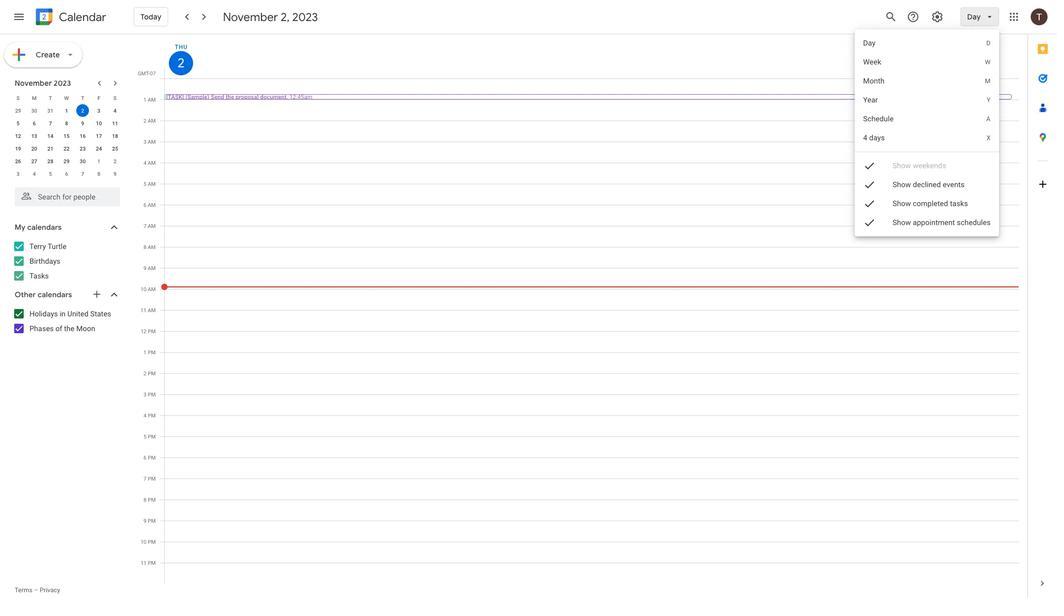 Task type: vqa. For each thing, say whether or not it's contained in the screenshot.


Task type: describe. For each thing, give the bounding box(es) containing it.
november 2, 2023
[[223, 9, 318, 24]]

0 vertical spatial 2023
[[292, 9, 318, 24]]

11 element
[[109, 117, 121, 130]]

december 2 element
[[109, 155, 121, 167]]

document
[[260, 93, 287, 100]]

21
[[47, 145, 53, 152]]

5 up '12' element
[[17, 120, 20, 126]]

4 am
[[144, 160, 156, 166]]

d
[[987, 39, 992, 47]]

7 for 7 pm
[[144, 476, 147, 482]]

2 check checkbox item from the top
[[856, 175, 1000, 194]]

show weekends
[[893, 161, 947, 170]]

am for 3 am
[[148, 138, 156, 145]]

1 for 1 pm
[[144, 349, 147, 355]]

check for show weekends
[[864, 160, 877, 172]]

thursday, november 2, today element
[[169, 51, 193, 75]]

6 for 6 am
[[144, 202, 147, 208]]

pm for 9 pm
[[148, 518, 156, 524]]

calendars for other calendars
[[38, 290, 72, 300]]

day inside menu item
[[864, 39, 876, 47]]

5 for december 5 element
[[49, 171, 52, 177]]

terms – privacy
[[15, 587, 60, 594]]

other calendars button
[[2, 286, 131, 303]]

12 element
[[12, 130, 24, 142]]

privacy link
[[40, 587, 60, 594]]

today button
[[134, 4, 168, 29]]

2 cell
[[75, 104, 91, 117]]

moon
[[76, 324, 95, 333]]

2 s from the left
[[114, 95, 117, 101]]

28 element
[[44, 155, 57, 167]]

october 29 element
[[12, 104, 24, 117]]

4 up 11 "element"
[[114, 107, 117, 114]]

29 for october 29 element on the left
[[15, 107, 21, 114]]

2 for 2, today element
[[81, 107, 84, 114]]

9 down 2, today element
[[81, 120, 84, 126]]

13
[[31, 133, 37, 139]]

pm for 5 pm
[[148, 433, 156, 440]]

events
[[944, 180, 966, 189]]

12 for 12
[[15, 133, 21, 139]]

november for november 2, 2023
[[223, 9, 278, 24]]

1 s from the left
[[17, 95, 20, 101]]

3 down f
[[97, 107, 100, 114]]

send
[[211, 93, 224, 100]]

10 for 10
[[96, 120, 102, 126]]

17 element
[[93, 130, 105, 142]]

16
[[80, 133, 86, 139]]

m for s
[[32, 95, 37, 101]]

other calendars list
[[2, 305, 131, 337]]

year
[[864, 96, 879, 104]]

show appointment schedules
[[893, 218, 992, 227]]

11 for 11 am
[[141, 307, 147, 313]]

11 for 11 pm
[[141, 560, 147, 566]]

26 element
[[12, 155, 24, 167]]

calendar heading
[[57, 10, 106, 24]]

5 am
[[144, 181, 156, 187]]

phases of the moon
[[29, 324, 95, 333]]

the inside 'list'
[[64, 324, 75, 333]]

schedules
[[958, 218, 992, 227]]

october 30 element
[[28, 104, 41, 117]]

7 for "december 7" element
[[81, 171, 84, 177]]

3 pm
[[144, 391, 156, 398]]

show for show appointment schedules
[[893, 218, 912, 227]]

october 31 element
[[44, 104, 57, 117]]

9 for december 9 element
[[114, 171, 117, 177]]

13 element
[[28, 130, 41, 142]]

1 am
[[144, 96, 156, 103]]

29 element
[[60, 155, 73, 167]]

row containing 19
[[10, 142, 123, 155]]

19
[[15, 145, 21, 152]]

2 grid
[[135, 34, 1028, 598]]

2 am
[[144, 117, 156, 124]]

gmt-07
[[138, 70, 156, 76]]

4 check checkbox item from the top
[[856, 213, 1000, 232]]

am for 1 am
[[148, 96, 156, 103]]

check for show appointment schedules
[[864, 216, 877, 229]]

show for show weekends
[[893, 161, 912, 170]]

9 for 9 am
[[144, 265, 147, 271]]

privacy
[[40, 587, 60, 594]]

y
[[988, 96, 992, 104]]

7 pm
[[144, 476, 156, 482]]

3 for december 3 element
[[17, 171, 20, 177]]

12 for 12 pm
[[141, 328, 147, 334]]

20
[[31, 145, 37, 152]]

a
[[987, 115, 992, 123]]

10 for 10 am
[[141, 286, 147, 292]]

row inside the 2 grid
[[160, 78, 1020, 585]]

4 days menu item
[[856, 128, 1000, 147]]

weekends
[[914, 161, 947, 170]]

december 1 element
[[93, 155, 105, 167]]

24
[[96, 145, 102, 152]]

[task]
[[166, 93, 184, 100]]

tasks
[[29, 271, 49, 280]]

terms link
[[15, 587, 32, 594]]

pm for 1 pm
[[148, 349, 156, 355]]

7 up '14' element
[[49, 120, 52, 126]]

december 7 element
[[76, 167, 89, 180]]

4 days
[[864, 133, 886, 142]]

1 pm
[[144, 349, 156, 355]]

2,
[[281, 9, 290, 24]]

7 am
[[144, 223, 156, 229]]

6 am
[[144, 202, 156, 208]]

pm for 8 pm
[[148, 497, 156, 503]]

28
[[47, 158, 53, 164]]

am for 7 am
[[148, 223, 156, 229]]

declined
[[914, 180, 942, 189]]

6 for december 6 element
[[65, 171, 68, 177]]

17
[[96, 133, 102, 139]]

calendar
[[59, 10, 106, 24]]

26
[[15, 158, 21, 164]]

5 pm
[[144, 433, 156, 440]]

27
[[31, 158, 37, 164]]

22 element
[[60, 142, 73, 155]]

pm for 2 pm
[[148, 370, 156, 377]]

add other calendars image
[[92, 289, 102, 300]]

other calendars
[[15, 290, 72, 300]]

birthdays
[[29, 257, 60, 265]]

2 for december 2 element
[[114, 158, 117, 164]]

pm for 7 pm
[[148, 476, 156, 482]]

4 for days
[[864, 133, 868, 142]]

completed
[[914, 199, 949, 208]]

25 element
[[109, 142, 121, 155]]

holidays in united states
[[29, 309, 111, 318]]

24 element
[[93, 142, 105, 155]]

row containing 5
[[10, 117, 123, 130]]

11 am
[[141, 307, 156, 313]]

m for month
[[986, 77, 992, 85]]

1 for december 1 element on the left of page
[[97, 158, 100, 164]]

2 column header
[[164, 34, 1020, 78]]

create button
[[4, 42, 82, 67]]

december 3 element
[[12, 167, 24, 180]]

am for 10 am
[[148, 286, 156, 292]]

1 t from the left
[[49, 95, 52, 101]]

4 pm
[[144, 412, 156, 419]]

2 for 2 am
[[144, 117, 147, 124]]

cell inside the 2 grid
[[161, 78, 1020, 585]]

10 for 10 pm
[[141, 539, 147, 545]]

am for 2 am
[[148, 117, 156, 124]]

18
[[112, 133, 118, 139]]

1 check checkbox item from the top
[[856, 156, 1000, 175]]

holidays
[[29, 309, 58, 318]]

18 element
[[109, 130, 121, 142]]

show declined events
[[893, 180, 966, 189]]

appointment
[[914, 218, 956, 227]]

schedule menu item
[[856, 110, 1000, 128]]

(sample)
[[186, 93, 210, 100]]

30 for '30' element
[[80, 158, 86, 164]]

w inside menu item
[[986, 58, 992, 66]]

2 for 2 pm
[[144, 370, 147, 377]]

4 for am
[[144, 160, 147, 166]]

days
[[870, 133, 886, 142]]

show for show declined events
[[893, 180, 912, 189]]

phases
[[29, 324, 54, 333]]



Task type: locate. For each thing, give the bounding box(es) containing it.
row group containing 29
[[10, 104, 123, 180]]

4 pm from the top
[[148, 391, 156, 398]]

pm for 11 pm
[[148, 560, 156, 566]]

gmt-
[[138, 70, 150, 76]]

am up 12 pm
[[148, 307, 156, 313]]

0 vertical spatial day
[[968, 12, 982, 22]]

m up y on the right top of page
[[986, 77, 992, 85]]

10 pm from the top
[[148, 518, 156, 524]]

12:45am
[[290, 93, 313, 100]]

create
[[36, 50, 60, 60]]

11 down 10 pm
[[141, 560, 147, 566]]

my calendars button
[[2, 219, 131, 236]]

show left completed
[[893, 199, 912, 208]]

settings menu image
[[932, 11, 944, 23]]

2 pm
[[144, 370, 156, 377]]

w
[[986, 58, 992, 66], [64, 95, 69, 101]]

2 down the 1 am
[[144, 117, 147, 124]]

11 up 18
[[112, 120, 118, 126]]

2023 right 2,
[[292, 9, 318, 24]]

3 check from the top
[[864, 197, 877, 210]]

30 for october 30 element
[[31, 107, 37, 114]]

1 pm from the top
[[148, 328, 156, 334]]

0 horizontal spatial 29
[[15, 107, 21, 114]]

pm down 4 pm
[[148, 433, 156, 440]]

pm up 2 pm
[[148, 349, 156, 355]]

20 element
[[28, 142, 41, 155]]

8 up 9 pm
[[144, 497, 147, 503]]

december 6 element
[[60, 167, 73, 180]]

4 show from the top
[[893, 218, 912, 227]]

check checkbox item down declined
[[856, 194, 1000, 213]]

16 element
[[76, 130, 89, 142]]

5 am from the top
[[148, 181, 156, 187]]

2
[[177, 55, 184, 71], [81, 107, 84, 114], [144, 117, 147, 124], [114, 158, 117, 164], [144, 370, 147, 377]]

s right f
[[114, 95, 117, 101]]

10 up 17
[[96, 120, 102, 126]]

am down 9 am
[[148, 286, 156, 292]]

23 element
[[76, 142, 89, 155]]

november left 2,
[[223, 9, 278, 24]]

6
[[33, 120, 36, 126], [65, 171, 68, 177], [144, 202, 147, 208], [144, 454, 147, 461]]

11 for 11
[[112, 120, 118, 126]]

8 pm
[[144, 497, 156, 503]]

w down d
[[986, 58, 992, 66]]

t up october 31 element
[[49, 95, 52, 101]]

cell
[[161, 78, 1020, 585]]

1 vertical spatial calendars
[[38, 290, 72, 300]]

0 vertical spatial 12
[[15, 133, 21, 139]]

1 vertical spatial the
[[64, 324, 75, 333]]

proposal
[[236, 93, 259, 100]]

m inside the november 2023 grid
[[32, 95, 37, 101]]

3 down 26 "element"
[[17, 171, 20, 177]]

week menu item
[[856, 53, 1000, 72]]

1 up december 8 element
[[97, 158, 100, 164]]

9 for 9 pm
[[144, 518, 147, 524]]

row containing 12
[[10, 130, 123, 142]]

1 horizontal spatial day
[[968, 12, 982, 22]]

5 for 5 pm
[[144, 433, 147, 440]]

in
[[60, 309, 66, 318]]

3 show from the top
[[893, 199, 912, 208]]

5 for 5 am
[[144, 181, 147, 187]]

4 check from the top
[[864, 216, 877, 229]]

10 am from the top
[[148, 286, 156, 292]]

my calendars list
[[2, 238, 131, 284]]

day up "week"
[[864, 39, 876, 47]]

0 vertical spatial m
[[986, 77, 992, 85]]

pm down 10 pm
[[148, 560, 156, 566]]

show completed tasks
[[893, 199, 969, 208]]

2 am from the top
[[148, 117, 156, 124]]

12 pm from the top
[[148, 560, 156, 566]]

31
[[47, 107, 53, 114]]

w inside the november 2023 grid
[[64, 95, 69, 101]]

check
[[864, 160, 877, 172], [864, 179, 877, 191], [864, 197, 877, 210], [864, 216, 877, 229]]

9 am from the top
[[148, 265, 156, 271]]

of
[[56, 324, 62, 333]]

1 horizontal spatial 29
[[64, 158, 70, 164]]

united
[[67, 309, 89, 318]]

the right send
[[226, 93, 234, 100]]

7 down '30' element
[[81, 171, 84, 177]]

4 for pm
[[144, 412, 147, 419]]

8 up 9 am
[[144, 244, 147, 250]]

1 vertical spatial 11
[[141, 307, 147, 313]]

day inside popup button
[[968, 12, 982, 22]]

today
[[141, 12, 162, 22]]

terms
[[15, 587, 32, 594]]

m
[[986, 77, 992, 85], [32, 95, 37, 101]]

2 inside thu 2
[[177, 55, 184, 71]]

am up 9 am
[[148, 244, 156, 250]]

week
[[864, 58, 882, 66]]

11 pm from the top
[[148, 539, 156, 545]]

[task] (sample) send the proposal document , 12:45am
[[166, 93, 313, 100]]

show left declined
[[893, 180, 912, 189]]

show
[[893, 161, 912, 170], [893, 180, 912, 189], [893, 199, 912, 208], [893, 218, 912, 227]]

1 up "2 am"
[[144, 96, 147, 103]]

row containing 29
[[10, 104, 123, 117]]

6 down 29 element
[[65, 171, 68, 177]]

8 for 8 am
[[144, 244, 147, 250]]

am down 8 am
[[148, 265, 156, 271]]

check checkbox item
[[856, 156, 1000, 175], [856, 175, 1000, 194], [856, 194, 1000, 213], [856, 213, 1000, 232]]

6 up 7 am
[[144, 202, 147, 208]]

14 element
[[44, 130, 57, 142]]

23
[[80, 145, 86, 152]]

10 am
[[141, 286, 156, 292]]

21 element
[[44, 142, 57, 155]]

am for 8 am
[[148, 244, 156, 250]]

1 horizontal spatial s
[[114, 95, 117, 101]]

19 element
[[12, 142, 24, 155]]

1 vertical spatial 29
[[64, 158, 70, 164]]

1 down 12 pm
[[144, 349, 147, 355]]

–
[[34, 587, 38, 594]]

25
[[112, 145, 118, 152]]

am
[[148, 96, 156, 103], [148, 117, 156, 124], [148, 138, 156, 145], [148, 160, 156, 166], [148, 181, 156, 187], [148, 202, 156, 208], [148, 223, 156, 229], [148, 244, 156, 250], [148, 265, 156, 271], [148, 286, 156, 292], [148, 307, 156, 313]]

5 pm from the top
[[148, 412, 156, 419]]

november 2023 grid
[[10, 92, 123, 180]]

day
[[968, 12, 982, 22], [864, 39, 876, 47]]

0 vertical spatial november
[[223, 9, 278, 24]]

2 vertical spatial 10
[[141, 539, 147, 545]]

3 down 2 pm
[[144, 391, 147, 398]]

,
[[287, 93, 288, 100]]

1 horizontal spatial w
[[986, 58, 992, 66]]

pm down 9 pm
[[148, 539, 156, 545]]

2 vertical spatial 11
[[141, 560, 147, 566]]

0 horizontal spatial t
[[49, 95, 52, 101]]

day menu item
[[856, 34, 1000, 53]]

am up "2 am"
[[148, 96, 156, 103]]

the right of
[[64, 324, 75, 333]]

2023
[[292, 9, 318, 24], [54, 78, 71, 88]]

12 up 19
[[15, 133, 21, 139]]

1 horizontal spatial m
[[986, 77, 992, 85]]

turtle
[[48, 242, 67, 251]]

cell containing [task] (sample) send the proposal document
[[161, 78, 1020, 585]]

Search for people text field
[[21, 187, 114, 206]]

month menu item
[[856, 72, 1000, 91]]

1 vertical spatial 2023
[[54, 78, 71, 88]]

9 up 10 pm
[[144, 518, 147, 524]]

1
[[144, 96, 147, 103], [65, 107, 68, 114], [97, 158, 100, 164], [144, 349, 147, 355]]

2 pm from the top
[[148, 349, 156, 355]]

8 am from the top
[[148, 244, 156, 250]]

0 vertical spatial 30
[[31, 107, 37, 114]]

check checkbox item up declined
[[856, 156, 1000, 175]]

1 for 1 am
[[144, 96, 147, 103]]

1 vertical spatial m
[[32, 95, 37, 101]]

m up october 30 element
[[32, 95, 37, 101]]

1 vertical spatial 10
[[141, 286, 147, 292]]

menu
[[856, 29, 1000, 236]]

other
[[15, 290, 36, 300]]

pm for 3 pm
[[148, 391, 156, 398]]

pm down 3 pm
[[148, 412, 156, 419]]

tasks
[[951, 199, 969, 208]]

pm for 6 pm
[[148, 454, 156, 461]]

27 element
[[28, 155, 41, 167]]

day button
[[961, 4, 1000, 29]]

5 down 28 element
[[49, 171, 52, 177]]

november for november 2023
[[15, 78, 52, 88]]

11 inside "element"
[[112, 120, 118, 126]]

2 inside 2, today element
[[81, 107, 84, 114]]

0 horizontal spatial 30
[[31, 107, 37, 114]]

show left the weekends
[[893, 161, 912, 170]]

m inside month menu item
[[986, 77, 992, 85]]

2 t from the left
[[81, 95, 84, 101]]

0 vertical spatial the
[[226, 93, 234, 100]]

14
[[47, 133, 53, 139]]

am up 5 am
[[148, 160, 156, 166]]

1 vertical spatial 12
[[141, 328, 147, 334]]

12 inside the 2 grid
[[141, 328, 147, 334]]

3 check checkbox item from the top
[[856, 194, 1000, 213]]

pm down 2 pm
[[148, 391, 156, 398]]

4 down 3 pm
[[144, 412, 147, 419]]

22
[[64, 145, 70, 152]]

10 pm
[[141, 539, 156, 545]]

1 vertical spatial day
[[864, 39, 876, 47]]

schedule
[[864, 115, 894, 123]]

11 am from the top
[[148, 307, 156, 313]]

6 pm
[[144, 454, 156, 461]]

calendars up terry turtle
[[27, 223, 62, 232]]

9 am
[[144, 265, 156, 271]]

pm for 4 pm
[[148, 412, 156, 419]]

4 inside menu item
[[864, 133, 868, 142]]

6 for 6 pm
[[144, 454, 147, 461]]

5
[[17, 120, 20, 126], [49, 171, 52, 177], [144, 181, 147, 187], [144, 433, 147, 440]]

december 5 element
[[44, 167, 57, 180]]

2 up december 9 element
[[114, 158, 117, 164]]

pm down 5 pm
[[148, 454, 156, 461]]

s up october 29 element on the left
[[17, 95, 20, 101]]

1 horizontal spatial november
[[223, 9, 278, 24]]

6 pm from the top
[[148, 433, 156, 440]]

5 inside december 5 element
[[49, 171, 52, 177]]

am for 5 am
[[148, 181, 156, 187]]

am up 7 am
[[148, 202, 156, 208]]

10 inside row group
[[96, 120, 102, 126]]

12 inside row group
[[15, 133, 21, 139]]

9 up 10 am
[[144, 265, 147, 271]]

11 pm
[[141, 560, 156, 566]]

am down 4 am
[[148, 181, 156, 187]]

7 up '8 pm'
[[144, 476, 147, 482]]

1 check from the top
[[864, 160, 877, 172]]

8
[[65, 120, 68, 126], [97, 171, 100, 177], [144, 244, 147, 250], [144, 497, 147, 503]]

4 am from the top
[[148, 160, 156, 166]]

30 down 23
[[80, 158, 86, 164]]

8 for 8 pm
[[144, 497, 147, 503]]

day right settings menu icon in the top of the page
[[968, 12, 982, 22]]

2 down '1 pm'
[[144, 370, 147, 377]]

6 down october 30 element
[[33, 120, 36, 126]]

4
[[114, 107, 117, 114], [864, 133, 868, 142], [144, 160, 147, 166], [33, 171, 36, 177], [144, 412, 147, 419]]

6 am from the top
[[148, 202, 156, 208]]

None search field
[[0, 183, 131, 206]]

1 left 2, today element
[[65, 107, 68, 114]]

12 down 11 am
[[141, 328, 147, 334]]

am down "2 am"
[[148, 138, 156, 145]]

2023 up october 31 element
[[54, 78, 71, 88]]

0 horizontal spatial day
[[864, 39, 876, 47]]

7 am from the top
[[148, 223, 156, 229]]

0 vertical spatial w
[[986, 58, 992, 66]]

am for 9 am
[[148, 265, 156, 271]]

pm down '8 pm'
[[148, 518, 156, 524]]

december 9 element
[[109, 167, 121, 180]]

0 horizontal spatial w
[[64, 95, 69, 101]]

0 vertical spatial 11
[[112, 120, 118, 126]]

calendars for my calendars
[[27, 223, 62, 232]]

30 element
[[76, 155, 89, 167]]

4 up 5 am
[[144, 160, 147, 166]]

menu containing check
[[856, 29, 1000, 236]]

am for 4 am
[[148, 160, 156, 166]]

1 vertical spatial november
[[15, 78, 52, 88]]

tab list
[[1029, 34, 1058, 569]]

thu 2
[[175, 43, 188, 71]]

1 horizontal spatial t
[[81, 95, 84, 101]]

4 down 27 element at the top of the page
[[33, 171, 36, 177]]

10 element
[[93, 117, 105, 130]]

9 pm from the top
[[148, 497, 156, 503]]

3 am from the top
[[148, 138, 156, 145]]

3 am
[[144, 138, 156, 145]]

check for show declined events
[[864, 179, 877, 191]]

pm down '7 pm'
[[148, 497, 156, 503]]

am up 8 am
[[148, 223, 156, 229]]

1 show from the top
[[893, 161, 912, 170]]

2, today element
[[76, 104, 89, 117]]

november up october 30 element
[[15, 78, 52, 88]]

9
[[81, 120, 84, 126], [114, 171, 117, 177], [144, 265, 147, 271], [144, 518, 147, 524]]

december 4 element
[[28, 167, 41, 180]]

november 2023
[[15, 78, 71, 88]]

1 horizontal spatial the
[[226, 93, 234, 100]]

pm for 10 pm
[[148, 539, 156, 545]]

29 for 29 element
[[64, 158, 70, 164]]

6 down 5 pm
[[144, 454, 147, 461]]

15
[[64, 133, 70, 139]]

0 vertical spatial calendars
[[27, 223, 62, 232]]

8 down december 1 element on the left of page
[[97, 171, 100, 177]]

states
[[90, 309, 111, 318]]

7 for 7 am
[[144, 223, 147, 229]]

30 right october 29 element on the left
[[31, 107, 37, 114]]

3 for 3 am
[[144, 138, 147, 145]]

10
[[96, 120, 102, 126], [141, 286, 147, 292], [141, 539, 147, 545]]

15 element
[[60, 130, 73, 142]]

my
[[15, 223, 25, 232]]

11 down 10 am
[[141, 307, 147, 313]]

1 horizontal spatial 2023
[[292, 9, 318, 24]]

9 down december 2 element
[[114, 171, 117, 177]]

2 show from the top
[[893, 180, 912, 189]]

1 vertical spatial w
[[64, 95, 69, 101]]

29
[[15, 107, 21, 114], [64, 158, 70, 164]]

12 pm
[[141, 328, 156, 334]]

my calendars
[[15, 223, 62, 232]]

check for show completed tasks
[[864, 197, 877, 210]]

the inside cell
[[226, 93, 234, 100]]

4 left days
[[864, 133, 868, 142]]

pm up 3 pm
[[148, 370, 156, 377]]

pm up '8 pm'
[[148, 476, 156, 482]]

w down november 2023 in the left of the page
[[64, 95, 69, 101]]

0 horizontal spatial s
[[17, 95, 20, 101]]

calendar element
[[34, 6, 106, 29]]

3 up 4 am
[[144, 138, 147, 145]]

5 down 4 pm
[[144, 433, 147, 440]]

show left 'appointment'
[[893, 218, 912, 227]]

10 up 11 pm
[[141, 539, 147, 545]]

calendars up in
[[38, 290, 72, 300]]

7 pm from the top
[[148, 454, 156, 461]]

pm up '1 pm'
[[148, 328, 156, 334]]

show for show completed tasks
[[893, 199, 912, 208]]

month
[[864, 77, 885, 85]]

0 vertical spatial 10
[[96, 120, 102, 126]]

3 pm from the top
[[148, 370, 156, 377]]

2 check from the top
[[864, 179, 877, 191]]

1 horizontal spatial 12
[[141, 328, 147, 334]]

terry turtle
[[29, 242, 67, 251]]

year menu item
[[856, 91, 1000, 110]]

row
[[160, 78, 1020, 585], [10, 92, 123, 104], [10, 104, 123, 117], [10, 117, 123, 130], [10, 130, 123, 142], [10, 142, 123, 155], [10, 155, 123, 167], [10, 167, 123, 180]]

8 up 15 'element' at the top
[[65, 120, 68, 126]]

0 horizontal spatial the
[[64, 324, 75, 333]]

row containing s
[[10, 92, 123, 104]]

row containing 26
[[10, 155, 123, 167]]

7 up 8 am
[[144, 223, 147, 229]]

am for 11 am
[[148, 307, 156, 313]]

0 vertical spatial 29
[[15, 107, 21, 114]]

check checkbox item down show completed tasks
[[856, 213, 1000, 232]]

0 horizontal spatial november
[[15, 78, 52, 88]]

row group
[[10, 104, 123, 180]]

thu
[[175, 43, 188, 50]]

0 horizontal spatial 12
[[15, 133, 21, 139]]

8 pm from the top
[[148, 476, 156, 482]]

row containing [task] (sample) send the proposal document
[[160, 78, 1020, 585]]

december 8 element
[[93, 167, 105, 180]]

x
[[987, 134, 992, 142]]

am for 6 am
[[148, 202, 156, 208]]

8 for december 8 element
[[97, 171, 100, 177]]

0 horizontal spatial 2023
[[54, 78, 71, 88]]

t up the 2 cell
[[81, 95, 84, 101]]

9 pm
[[144, 518, 156, 524]]

3 for 3 pm
[[144, 391, 147, 398]]

12
[[15, 133, 21, 139], [141, 328, 147, 334]]

f
[[98, 95, 100, 101]]

0 horizontal spatial m
[[32, 95, 37, 101]]

8 am
[[144, 244, 156, 250]]

row containing 3
[[10, 167, 123, 180]]

10 up 11 am
[[141, 286, 147, 292]]

5 down 4 am
[[144, 181, 147, 187]]

2 up 16 element
[[81, 107, 84, 114]]

1 am from the top
[[148, 96, 156, 103]]

am down the 1 am
[[148, 117, 156, 124]]

29 left october 30 element
[[15, 107, 21, 114]]

1 horizontal spatial 30
[[80, 158, 86, 164]]

2 inside december 2 element
[[114, 158, 117, 164]]

check checkbox item up show completed tasks
[[856, 175, 1000, 194]]

main drawer image
[[13, 11, 25, 23]]

1 vertical spatial 30
[[80, 158, 86, 164]]

pm for 12 pm
[[148, 328, 156, 334]]

terry
[[29, 242, 46, 251]]

29 down 22
[[64, 158, 70, 164]]

2 down thu
[[177, 55, 184, 71]]



